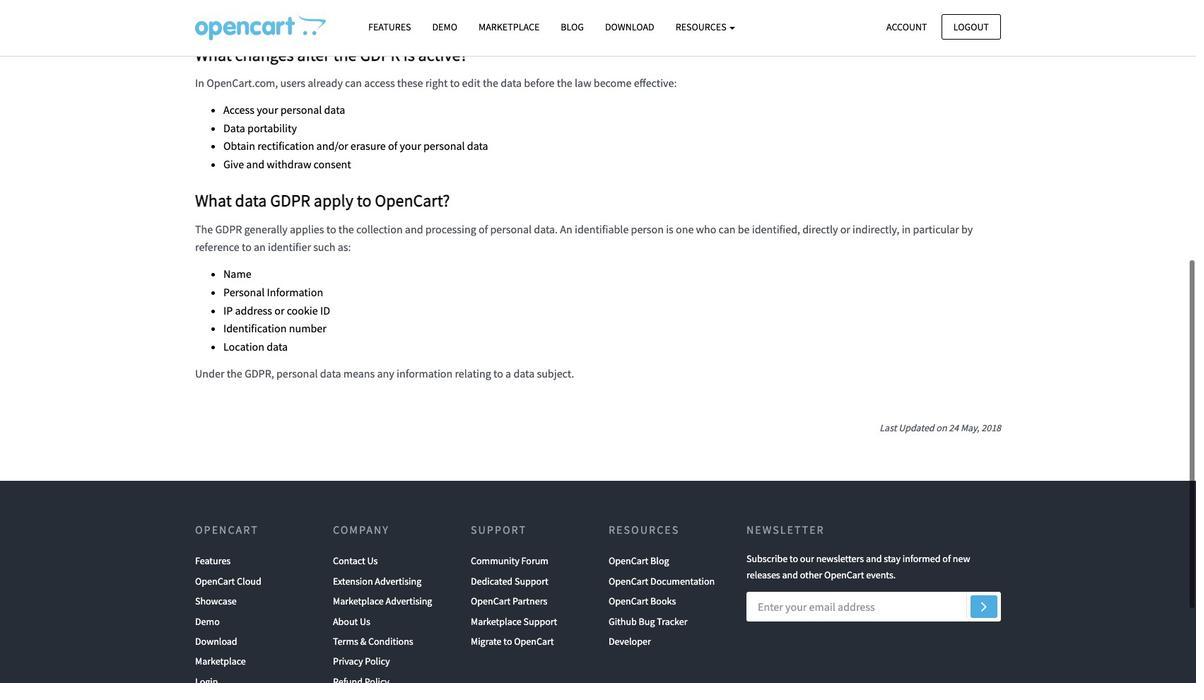 Task type: describe. For each thing, give the bounding box(es) containing it.
how
[[707, 0, 727, 7]]

in
[[195, 76, 204, 90]]

in
[[902, 222, 911, 236]]

account
[[887, 20, 928, 33]]

indirectly,
[[853, 222, 900, 236]]

informed
[[903, 553, 941, 565]]

reference
[[195, 240, 240, 254]]

blog link
[[551, 15, 595, 40]]

download for demo
[[195, 635, 237, 648]]

and down provide
[[228, 11, 246, 25]]

to up such
[[327, 222, 336, 236]]

help
[[478, 0, 499, 7]]

releases
[[747, 569, 781, 581]]

terms & conditions link
[[333, 632, 414, 652]]

community
[[471, 555, 520, 568]]

account link
[[875, 14, 940, 40]]

resources link
[[665, 15, 747, 40]]

1 horizontal spatial gdpr
[[270, 190, 311, 212]]

1 vertical spatial blog
[[651, 555, 670, 568]]

new
[[953, 553, 971, 565]]

opencart for opencart partners
[[471, 595, 511, 608]]

opencart books link
[[609, 591, 676, 612]]

number
[[289, 321, 327, 335]]

your right "erasure"
[[400, 139, 421, 153]]

events.
[[867, 569, 896, 581]]

may,
[[961, 422, 980, 434]]

already
[[308, 76, 343, 90]]

migrate to opencart link
[[471, 632, 554, 652]]

generally
[[244, 222, 288, 236]]

showcase link
[[195, 591, 237, 612]]

what
[[577, 0, 601, 7]]

personal inside the gdpr generally applies to the collection and processing of personal data. an identifiable person is one who can be identified, directly or indirectly, in particular by reference to an identifier such as:
[[491, 222, 532, 236]]

updated
[[899, 422, 935, 434]]

provide
[[212, 0, 248, 7]]

cloud
[[237, 575, 261, 588]]

your right protect
[[782, 0, 804, 7]]

and/or
[[317, 139, 348, 153]]

means
[[344, 366, 375, 380]]

give
[[224, 157, 244, 171]]

we
[[195, 0, 210, 7]]

ip
[[224, 303, 233, 317]]

portability
[[248, 121, 297, 135]]

any
[[377, 366, 395, 380]]

advertising for marketplace advertising
[[386, 595, 432, 608]]

0 vertical spatial support
[[471, 523, 527, 537]]

opencart books
[[609, 595, 676, 608]]

and inside the gdpr generally applies to the collection and processing of personal data. an identifiable person is one who can be identified, directly or indirectly, in particular by reference to an identifier such as:
[[405, 222, 423, 236]]

gdpr,
[[245, 366, 274, 380]]

users
[[280, 76, 306, 90]]

terms
[[333, 635, 359, 648]]

partners
[[513, 595, 548, 608]]

after
[[297, 44, 330, 66]]

features for demo
[[369, 21, 411, 33]]

effective:
[[634, 76, 677, 90]]

2 we from the left
[[730, 0, 743, 7]]

personal up opencart?
[[424, 139, 465, 153]]

to left a
[[494, 366, 504, 380]]

&
[[360, 635, 367, 648]]

marketplace for marketplace advertising
[[333, 595, 384, 608]]

may
[[910, 0, 931, 7]]

download link for demo
[[195, 632, 237, 652]]

to left an
[[242, 240, 252, 254]]

erasure
[[351, 139, 386, 153]]

processing
[[426, 222, 477, 236]]

opencart for opencart documentation
[[609, 575, 649, 588]]

cookie
[[287, 303, 318, 317]]

opencart for opencart
[[195, 523, 259, 537]]

and inside access your personal data data portability obtain rectification and/or erasure of your personal data give and withdraw consent
[[246, 157, 265, 171]]

data inside "name personal information ip address or cookie id identification number location data"
[[267, 339, 288, 354]]

privacy policy
[[333, 655, 390, 668]]

name personal information ip address or cookie id identification number location data
[[224, 267, 330, 354]]

books
[[651, 595, 676, 608]]

by
[[962, 222, 974, 236]]

last updated on 24 may, 2018
[[880, 422, 1002, 434]]

1 vertical spatial demo link
[[195, 612, 220, 632]]

data right a
[[514, 366, 535, 380]]

developer
[[609, 635, 651, 648]]

that
[[456, 0, 475, 7]]

be
[[738, 222, 750, 236]]

download link for blog
[[595, 15, 665, 40]]

and left other
[[783, 569, 799, 581]]

these
[[397, 76, 423, 90]]

demo for bottom "demo" link
[[195, 615, 220, 628]]

extension advertising link
[[333, 571, 422, 591]]

an
[[560, 222, 573, 236]]

dedicated support
[[471, 575, 549, 588]]

directly
[[803, 222, 839, 236]]

support for marketplace
[[524, 615, 558, 628]]

marketplace for marketplace link to the right
[[479, 21, 540, 33]]

data down edit
[[467, 139, 489, 153]]

under
[[195, 366, 225, 380]]

identification
[[224, 321, 287, 335]]

us for contact us
[[367, 555, 378, 568]]

features link for opencart cloud
[[195, 551, 231, 571]]

0 vertical spatial resources
[[676, 21, 729, 33]]

your right use
[[354, 11, 376, 25]]

our inside we provide this page so you can access certain features that help you understand what we do with your data, how we protect your data, and options you may have to better access and understand our use of your data.
[[305, 11, 321, 25]]

2 horizontal spatial gdpr
[[360, 44, 400, 66]]

certain
[[380, 0, 413, 7]]

migrate to opencart
[[471, 635, 554, 648]]

developer link
[[609, 632, 651, 652]]

can inside the gdpr generally applies to the collection and processing of personal data. an identifiable person is one who can be identified, directly or indirectly, in particular by reference to an identifier such as:
[[719, 222, 736, 236]]

can inside we provide this page so you can access certain features that help you understand what we do with your data, how we protect your data, and options you may have to better access and understand our use of your data.
[[328, 0, 345, 7]]

subscribe
[[747, 553, 788, 565]]

personal down users
[[281, 103, 322, 117]]

the
[[195, 222, 213, 236]]

do
[[619, 0, 632, 7]]

data. inside the gdpr generally applies to the collection and processing of personal data. an identifiable person is one who can be identified, directly or indirectly, in particular by reference to an identifier such as:
[[534, 222, 558, 236]]

law
[[575, 76, 592, 90]]

opencart blog
[[609, 555, 670, 568]]

under the gdpr, personal data means any information relating to a data subject.
[[195, 366, 575, 380]]

to inside we provide this page so you can access certain features that help you understand what we do with your data, how we protect your data, and options you may have to better access and understand our use of your data.
[[958, 0, 968, 7]]

of inside the gdpr generally applies to the collection and processing of personal data. an identifiable person is one who can be identified, directly or indirectly, in particular by reference to an identifier such as:
[[479, 222, 488, 236]]

opencart down marketplace support link
[[514, 635, 554, 648]]

2 you from the left
[[501, 0, 518, 7]]

2 vertical spatial access
[[364, 76, 395, 90]]

options
[[852, 0, 888, 7]]

1 vertical spatial access
[[195, 11, 226, 25]]

is inside the gdpr generally applies to the collection and processing of personal data. an identifiable person is one who can be identified, directly or indirectly, in particular by reference to an identifier such as:
[[666, 222, 674, 236]]



Task type: vqa. For each thing, say whether or not it's contained in the screenshot.
'24'
yes



Task type: locate. For each thing, give the bounding box(es) containing it.
data,
[[681, 0, 705, 7], [806, 0, 830, 7]]

0 vertical spatial data.
[[378, 11, 402, 25]]

github
[[609, 615, 637, 628]]

community forum
[[471, 555, 549, 568]]

demo down showcase link
[[195, 615, 220, 628]]

opencart inside subscribe to our newsletters and stay informed of new releases and other opencart events.
[[825, 569, 865, 581]]

0 horizontal spatial features
[[195, 555, 231, 568]]

an
[[254, 240, 266, 254]]

data up generally
[[235, 190, 267, 212]]

personal
[[224, 285, 265, 299]]

advertising up 'marketplace advertising' on the bottom left of the page
[[375, 575, 422, 588]]

newsletters
[[817, 553, 865, 565]]

1 horizontal spatial or
[[841, 222, 851, 236]]

1 vertical spatial download link
[[195, 632, 237, 652]]

opencart for opencart blog
[[609, 555, 649, 568]]

1 vertical spatial what
[[195, 190, 232, 212]]

opencart down newsletters
[[825, 569, 865, 581]]

1 horizontal spatial data,
[[806, 0, 830, 7]]

to right have
[[958, 0, 968, 7]]

opencart partners link
[[471, 591, 548, 612]]

github bug tracker
[[609, 615, 688, 628]]

personal left an
[[491, 222, 532, 236]]

0 horizontal spatial data,
[[681, 0, 705, 7]]

1 horizontal spatial you
[[501, 0, 518, 7]]

and right give
[[246, 157, 265, 171]]

in opencart.com, users already can access these right to edit the data before the law become effective:
[[195, 76, 677, 90]]

marketplace down showcase link
[[195, 655, 246, 668]]

can left be
[[719, 222, 736, 236]]

1 you from the left
[[309, 0, 326, 7]]

1 horizontal spatial demo
[[433, 21, 458, 33]]

0 vertical spatial access
[[348, 0, 378, 7]]

demo
[[433, 21, 458, 33], [195, 615, 220, 628]]

1 horizontal spatial download
[[605, 21, 655, 33]]

data down already
[[324, 103, 345, 117]]

opencart down opencart blog link
[[609, 575, 649, 588]]

advertising for extension advertising
[[375, 575, 422, 588]]

opencart documentation
[[609, 575, 715, 588]]

data down identification
[[267, 339, 288, 354]]

1 vertical spatial is
[[666, 222, 674, 236]]

of right processing
[[479, 222, 488, 236]]

data left before
[[501, 76, 522, 90]]

opencart up opencart cloud
[[195, 523, 259, 537]]

1 vertical spatial support
[[515, 575, 549, 588]]

1 vertical spatial features
[[195, 555, 231, 568]]

our up other
[[801, 553, 815, 565]]

better
[[970, 0, 999, 7]]

0 horizontal spatial blog
[[561, 21, 584, 33]]

blog down what
[[561, 21, 584, 33]]

or inside "name personal information ip address or cookie id identification number location data"
[[275, 303, 285, 317]]

support up partners
[[515, 575, 549, 588]]

is left one
[[666, 222, 674, 236]]

marketplace advertising link
[[333, 591, 432, 612]]

use
[[324, 11, 340, 25]]

data, left how on the right top of page
[[681, 0, 705, 7]]

opencart up github on the right of the page
[[609, 595, 649, 608]]

0 horizontal spatial download
[[195, 635, 237, 648]]

data, left options
[[806, 0, 830, 7]]

active?
[[418, 44, 468, 66]]

can up use
[[328, 0, 345, 7]]

we provide this page so you can access certain features that help you understand what we do with your data, how we protect your data, and options you may have to better access and understand our use of your data.
[[195, 0, 999, 25]]

1 horizontal spatial features
[[369, 21, 411, 33]]

subscribe to our newsletters and stay informed of new releases and other opencart events.
[[747, 553, 971, 581]]

page
[[270, 0, 293, 7]]

0 vertical spatial what
[[195, 44, 232, 66]]

1 vertical spatial can
[[345, 76, 362, 90]]

0 vertical spatial our
[[305, 11, 321, 25]]

you right help
[[501, 0, 518, 7]]

or right directly
[[841, 222, 851, 236]]

such
[[313, 240, 336, 254]]

data.
[[378, 11, 402, 25], [534, 222, 558, 236]]

marketplace link down showcase link
[[195, 652, 246, 672]]

what
[[195, 44, 232, 66], [195, 190, 232, 212]]

resources down how on the right top of page
[[676, 21, 729, 33]]

what for what data gdpr apply to opencart?
[[195, 190, 232, 212]]

of inside subscribe to our newsletters and stay informed of new releases and other opencart events.
[[943, 553, 951, 565]]

is up the these
[[404, 44, 415, 66]]

github bug tracker link
[[609, 612, 688, 632]]

the right edit
[[483, 76, 499, 90]]

us inside contact us link
[[367, 555, 378, 568]]

the right the after
[[333, 44, 357, 66]]

the gdpr generally applies to the collection and processing of personal data. an identifiable person is one who can be identified, directly or indirectly, in particular by reference to an identifier such as:
[[195, 222, 974, 254]]

name
[[224, 267, 252, 281]]

we left the do on the right top of page
[[603, 0, 617, 7]]

0 horizontal spatial data.
[[378, 11, 402, 25]]

1 vertical spatial download
[[195, 635, 237, 648]]

opencart for opencart books
[[609, 595, 649, 608]]

0 vertical spatial is
[[404, 44, 415, 66]]

angle right image
[[982, 597, 988, 614]]

2 vertical spatial support
[[524, 615, 558, 628]]

the left law
[[557, 76, 573, 90]]

opencart - gdpr image
[[195, 15, 326, 40]]

0 horizontal spatial download link
[[195, 632, 237, 652]]

1 vertical spatial gdpr
[[270, 190, 311, 212]]

of inside we provide this page so you can access certain features that help you understand what we do with your data, how we protect your data, and options you may have to better access and understand our use of your data.
[[343, 11, 352, 25]]

marketplace for marketplace link to the bottom
[[195, 655, 246, 668]]

apply
[[314, 190, 354, 212]]

features up opencart cloud
[[195, 555, 231, 568]]

2 what from the top
[[195, 190, 232, 212]]

download link down showcase link
[[195, 632, 237, 652]]

data. left an
[[534, 222, 558, 236]]

what up in
[[195, 44, 232, 66]]

opencart for opencart cloud
[[195, 575, 235, 588]]

identified,
[[752, 222, 801, 236]]

0 vertical spatial demo link
[[422, 15, 468, 40]]

1 horizontal spatial demo link
[[422, 15, 468, 40]]

24
[[949, 422, 959, 434]]

0 vertical spatial understand
[[521, 0, 575, 7]]

1 horizontal spatial data.
[[534, 222, 558, 236]]

0 vertical spatial features link
[[358, 15, 422, 40]]

1 horizontal spatial understand
[[521, 0, 575, 7]]

your
[[657, 0, 679, 7], [782, 0, 804, 7], [354, 11, 376, 25], [257, 103, 278, 117], [400, 139, 421, 153]]

we right how on the right top of page
[[730, 0, 743, 7]]

what up the
[[195, 190, 232, 212]]

opencart up opencart documentation
[[609, 555, 649, 568]]

privacy
[[333, 655, 363, 668]]

withdraw
[[267, 157, 312, 171]]

demo link down showcase
[[195, 612, 220, 632]]

2 vertical spatial can
[[719, 222, 736, 236]]

2 horizontal spatial you
[[891, 0, 908, 7]]

marketplace down help
[[479, 21, 540, 33]]

0 vertical spatial can
[[328, 0, 345, 7]]

have
[[933, 0, 956, 7]]

1 vertical spatial advertising
[[386, 595, 432, 608]]

0 horizontal spatial demo
[[195, 615, 220, 628]]

and left options
[[832, 0, 850, 7]]

1 vertical spatial resources
[[609, 523, 680, 537]]

understand down page
[[249, 11, 303, 25]]

opencart cloud link
[[195, 571, 261, 591]]

1 vertical spatial or
[[275, 303, 285, 317]]

marketplace support
[[471, 615, 558, 628]]

marketplace up migrate
[[471, 615, 522, 628]]

gdpr
[[360, 44, 400, 66], [270, 190, 311, 212], [215, 222, 242, 236]]

to right subscribe
[[790, 553, 799, 565]]

of left new
[[943, 553, 951, 565]]

gdpr up the reference
[[215, 222, 242, 236]]

with
[[634, 0, 655, 7]]

demo inside "demo" link
[[433, 21, 458, 33]]

of right use
[[343, 11, 352, 25]]

resources up "opencart blog"
[[609, 523, 680, 537]]

your up the portability
[[257, 103, 278, 117]]

marketplace for marketplace support
[[471, 615, 522, 628]]

about us
[[333, 615, 371, 628]]

1 horizontal spatial download link
[[595, 15, 665, 40]]

support down partners
[[524, 615, 558, 628]]

on
[[937, 422, 948, 434]]

or
[[841, 222, 851, 236], [275, 303, 285, 317]]

dedicated
[[471, 575, 513, 588]]

0 vertical spatial download
[[605, 21, 655, 33]]

us for about us
[[360, 615, 371, 628]]

1 vertical spatial marketplace link
[[195, 652, 246, 672]]

access down "we"
[[195, 11, 226, 25]]

the inside the gdpr generally applies to the collection and processing of personal data. an identifiable person is one who can be identified, directly or indirectly, in particular by reference to an identifier such as:
[[339, 222, 354, 236]]

address
[[235, 303, 272, 317]]

2 vertical spatial gdpr
[[215, 222, 242, 236]]

become
[[594, 76, 632, 90]]

relating
[[455, 366, 492, 380]]

this
[[250, 0, 268, 7]]

a
[[506, 366, 512, 380]]

conditions
[[369, 635, 414, 648]]

what for what changes after the gdpr is active?
[[195, 44, 232, 66]]

applies
[[290, 222, 324, 236]]

0 vertical spatial marketplace link
[[468, 15, 551, 40]]

2 data, from the left
[[806, 0, 830, 7]]

features link for demo
[[358, 15, 422, 40]]

advertising down extension advertising link
[[386, 595, 432, 608]]

support up 'community'
[[471, 523, 527, 537]]

consent
[[314, 157, 351, 171]]

you left may
[[891, 0, 908, 7]]

0 vertical spatial download link
[[595, 15, 665, 40]]

demo for right "demo" link
[[433, 21, 458, 33]]

demo down features
[[433, 21, 458, 33]]

protect
[[746, 0, 780, 7]]

what changes after the gdpr is active?
[[195, 44, 468, 66]]

0 horizontal spatial demo link
[[195, 612, 220, 632]]

opencart down dedicated
[[471, 595, 511, 608]]

policy
[[365, 655, 390, 668]]

location
[[224, 339, 265, 354]]

our inside subscribe to our newsletters and stay informed of new releases and other opencart events.
[[801, 553, 815, 565]]

opencart.com,
[[207, 76, 278, 90]]

resources
[[676, 21, 729, 33], [609, 523, 680, 537]]

and down opencart?
[[405, 222, 423, 236]]

demo link down features
[[422, 15, 468, 40]]

0 horizontal spatial you
[[309, 0, 326, 7]]

dedicated support link
[[471, 571, 549, 591]]

1 data, from the left
[[681, 0, 705, 7]]

your right "with" on the top right of page
[[657, 0, 679, 7]]

1 horizontal spatial we
[[730, 0, 743, 7]]

subject.
[[537, 366, 575, 380]]

access
[[224, 103, 255, 117]]

support for dedicated
[[515, 575, 549, 588]]

you right so
[[309, 0, 326, 7]]

to down marketplace support link
[[504, 635, 512, 648]]

identifier
[[268, 240, 311, 254]]

personal right 'gdpr,' at the left bottom of the page
[[277, 366, 318, 380]]

before
[[524, 76, 555, 90]]

1 horizontal spatial features link
[[358, 15, 422, 40]]

opencart blog link
[[609, 551, 670, 571]]

to right apply
[[357, 190, 372, 212]]

information
[[267, 285, 323, 299]]

rectification
[[258, 139, 314, 153]]

download down the do on the right top of page
[[605, 21, 655, 33]]

can right already
[[345, 76, 362, 90]]

1 we from the left
[[603, 0, 617, 7]]

or left the cookie
[[275, 303, 285, 317]]

0 vertical spatial or
[[841, 222, 851, 236]]

you
[[309, 0, 326, 7], [501, 0, 518, 7], [891, 0, 908, 7]]

id
[[320, 303, 330, 317]]

1 vertical spatial demo
[[195, 615, 220, 628]]

the up as:
[[339, 222, 354, 236]]

0 horizontal spatial is
[[404, 44, 415, 66]]

0 horizontal spatial features link
[[195, 551, 231, 571]]

gdpr up applies
[[270, 190, 311, 212]]

0 horizontal spatial understand
[[249, 11, 303, 25]]

personal
[[281, 103, 322, 117], [424, 139, 465, 153], [491, 222, 532, 236], [277, 366, 318, 380]]

0 horizontal spatial or
[[275, 303, 285, 317]]

contact us
[[333, 555, 378, 568]]

1 horizontal spatial marketplace link
[[468, 15, 551, 40]]

us right about
[[360, 615, 371, 628]]

and up events. in the bottom of the page
[[867, 553, 882, 565]]

0 vertical spatial blog
[[561, 21, 584, 33]]

access left the these
[[364, 76, 395, 90]]

blog up opencart documentation
[[651, 555, 670, 568]]

0 horizontal spatial our
[[305, 11, 321, 25]]

to inside subscribe to our newsletters and stay informed of new releases and other opencart events.
[[790, 553, 799, 565]]

1 what from the top
[[195, 44, 232, 66]]

data left means
[[320, 366, 341, 380]]

demo link
[[422, 15, 468, 40], [195, 612, 220, 632]]

blog
[[561, 21, 584, 33], [651, 555, 670, 568]]

0 vertical spatial demo
[[433, 21, 458, 33]]

features for opencart cloud
[[195, 555, 231, 568]]

download for blog
[[605, 21, 655, 33]]

marketplace advertising
[[333, 595, 432, 608]]

1 horizontal spatial blog
[[651, 555, 670, 568]]

features down certain
[[369, 21, 411, 33]]

data. down certain
[[378, 11, 402, 25]]

documentation
[[651, 575, 715, 588]]

person
[[631, 222, 664, 236]]

data. inside we provide this page so you can access certain features that help you understand what we do with your data, how we protect your data, and options you may have to better access and understand our use of your data.
[[378, 11, 402, 25]]

features link down certain
[[358, 15, 422, 40]]

to left edit
[[450, 76, 460, 90]]

1 vertical spatial our
[[801, 553, 815, 565]]

0 vertical spatial gdpr
[[360, 44, 400, 66]]

marketplace down extension
[[333, 595, 384, 608]]

data
[[224, 121, 245, 135]]

1 horizontal spatial our
[[801, 553, 815, 565]]

0 horizontal spatial gdpr
[[215, 222, 242, 236]]

0 vertical spatial advertising
[[375, 575, 422, 588]]

1 horizontal spatial is
[[666, 222, 674, 236]]

about us link
[[333, 612, 371, 632]]

understand
[[521, 0, 575, 7], [249, 11, 303, 25]]

information
[[397, 366, 453, 380]]

0 vertical spatial features
[[369, 21, 411, 33]]

0 vertical spatial us
[[367, 555, 378, 568]]

or inside the gdpr generally applies to the collection and processing of personal data. an identifiable person is one who can be identified, directly or indirectly, in particular by reference to an identifier such as:
[[841, 222, 851, 236]]

understand up "blog" link
[[521, 0, 575, 7]]

3 you from the left
[[891, 0, 908, 7]]

gdpr inside the gdpr generally applies to the collection and processing of personal data. an identifiable person is one who can be identified, directly or indirectly, in particular by reference to an identifier such as:
[[215, 222, 242, 236]]

of inside access your personal data data portability obtain rectification and/or erasure of your personal data give and withdraw consent
[[388, 139, 398, 153]]

obtain
[[224, 139, 255, 153]]

what data gdpr apply to opencart?
[[195, 190, 450, 212]]

1 vertical spatial data.
[[534, 222, 558, 236]]

1 vertical spatial understand
[[249, 11, 303, 25]]

identifiable
[[575, 222, 629, 236]]

features link up opencart cloud
[[195, 551, 231, 571]]

1 vertical spatial us
[[360, 615, 371, 628]]

0 horizontal spatial we
[[603, 0, 617, 7]]

download down showcase link
[[195, 635, 237, 648]]

opencart documentation link
[[609, 571, 715, 591]]

gdpr up the these
[[360, 44, 400, 66]]

0 horizontal spatial marketplace link
[[195, 652, 246, 672]]

download link down the do on the right top of page
[[595, 15, 665, 40]]

1 vertical spatial features link
[[195, 551, 231, 571]]

opencart up showcase
[[195, 575, 235, 588]]

edit
[[462, 76, 481, 90]]

us inside about us 'link'
[[360, 615, 371, 628]]

Enter your email address text field
[[747, 592, 1002, 622]]

us up extension advertising
[[367, 555, 378, 568]]

marketplace link down help
[[468, 15, 551, 40]]

access left certain
[[348, 0, 378, 7]]

the right "under"
[[227, 366, 242, 380]]



